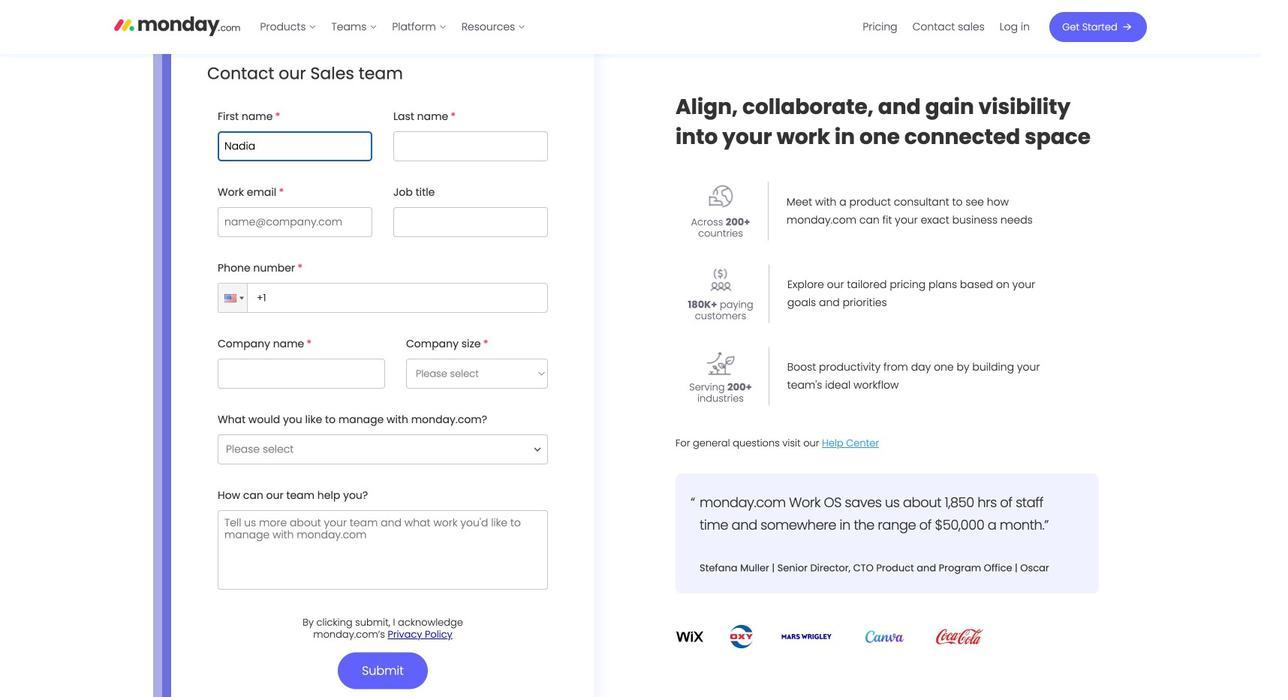 Task type: locate. For each thing, give the bounding box(es) containing it.
1 (702) 123-4567 telephone field
[[244, 283, 548, 313]]

united states: + 1 image
[[240, 297, 244, 300]]

monday.com logo image
[[114, 10, 241, 41]]

coca cola image
[[936, 624, 984, 650]]

countries icon image
[[707, 183, 735, 211]]

0 horizontal spatial list
[[253, 0, 533, 54]]

Tell us more about your team and what work you'd like to manage with monday.com text field
[[218, 511, 548, 590]]

1 list from the left
[[253, 0, 533, 54]]

1 horizontal spatial list
[[855, 0, 1038, 54]]

main element
[[253, 0, 1147, 54]]

wix image
[[676, 624, 704, 650]]

list
[[253, 0, 533, 54], [855, 0, 1038, 54]]

oxy image
[[728, 624, 756, 650]]

name@company.com email field
[[218, 207, 372, 237]]

None text field
[[218, 131, 372, 161], [393, 131, 548, 161], [393, 207, 548, 237], [218, 359, 385, 389], [218, 131, 372, 161], [393, 131, 548, 161], [393, 207, 548, 237], [218, 359, 385, 389]]

customers icon image
[[707, 266, 735, 294]]

industries icon image
[[707, 349, 735, 376]]



Task type: describe. For each thing, give the bounding box(es) containing it.
canva image
[[858, 631, 912, 643]]

mars wrigley image
[[780, 631, 834, 643]]

2 list from the left
[[855, 0, 1038, 54]]



Task type: vqa. For each thing, say whether or not it's contained in the screenshot.
United States: + 1 icon
yes



